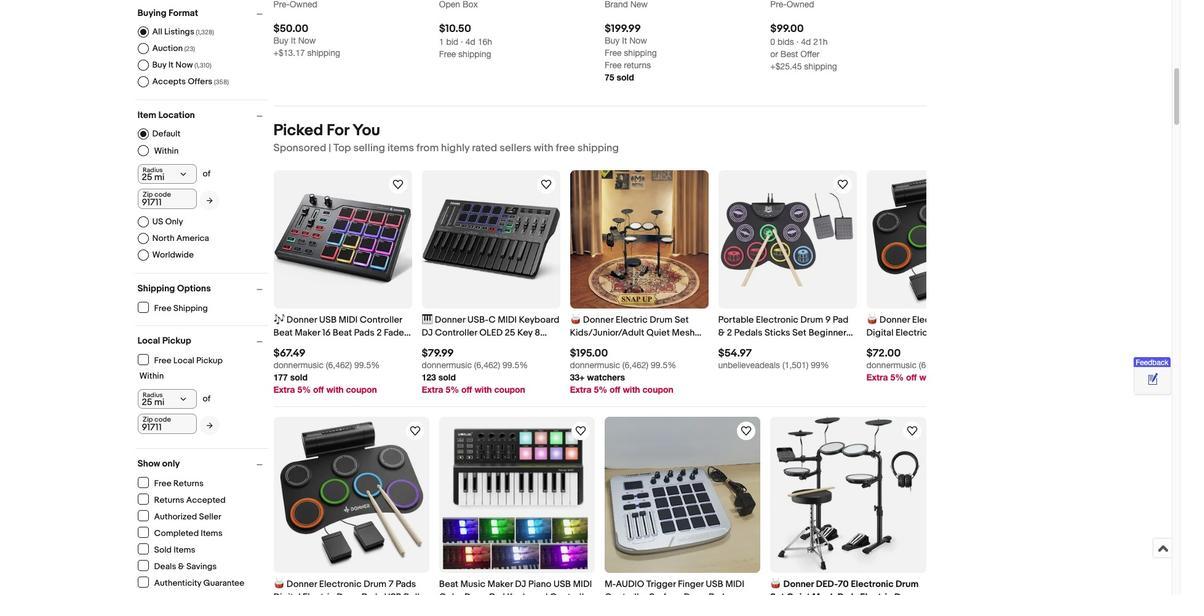Task type: describe. For each thing, give the bounding box(es) containing it.
$99.00
[[771, 23, 804, 35]]

you
[[353, 121, 380, 140]]

0 horizontal spatial buy
[[152, 60, 167, 70]]

selling
[[353, 142, 385, 155]]

(6,462) inside 🥁 donner electric drum set kids/junior/adult quiet mesh pad 40 melodics lessons $195.00 donnermusic (6,462) 99.5% 33+ watchers extra 5% off with coupon
[[623, 361, 649, 371]]

coupon inside 🎹 donner usb-c midi keyboard dj controller oled 25 key 8 drum pads touch bar $79.99 donnermusic (6,462) 99.5% 123 sold extra 5% off with coupon
[[494, 385, 525, 395]]

donner for $195.00
[[583, 315, 614, 326]]

🎶 donner usb midi controller beat maker 16 beat pads 2 fader knobs drum machine heading
[[274, 315, 411, 352]]

🎹 donner usb-c midi keyboard dj controller oled 25 key 8 drum pads touch bar image
[[422, 199, 560, 280]]

machine
[[327, 340, 363, 352]]

midi inside 🎶 donner usb midi controller beat maker 16 beat pads 2 fader knobs drum machine $67.49 donnermusic (6,462) 99.5% 177 sold extra 5% off with coupon
[[339, 315, 358, 326]]

portable electronic drum 9 pad & 2 pedals sticks set beginner kids midi speakers image
[[718, 193, 857, 286]]

 (358) Items text field
[[212, 78, 229, 86]]

99.5% inside 🎹 donner usb-c midi keyboard dj controller oled 25 key 8 drum pads touch bar $79.99 donnermusic (6,462) 99.5% 123 sold extra 5% off with coupon
[[503, 361, 528, 371]]

(1,310)
[[194, 62, 212, 70]]

guarantee
[[203, 578, 245, 589]]

digital inside 🥁 donner electronic 7 pads digital electric drum pads usb roll up drum silicone $72.00 donnermusic (6,462) 99.5% extra 5% off with coupon
[[867, 328, 894, 339]]

(1,501)
[[783, 361, 809, 371]]

sold items link
[[138, 544, 196, 555]]

location
[[158, 110, 195, 121]]

feedback
[[1136, 359, 1169, 367]]

keyboard inside 🎹 donner usb-c midi keyboard dj controller oled 25 key 8 drum pads touch bar $79.99 donnermusic (6,462) 99.5% 123 sold extra 5% off with coupon
[[519, 315, 560, 326]]

beat music maker dj piano usb midi color drum pad keyboard controlle link
[[439, 578, 595, 596]]

2 inside 'portable electronic drum 9 pad & 2 pedals sticks set beginner kids midi speakers $54.97 unbelieveadeals (1,501) 99%'
[[727, 328, 732, 339]]

usb-
[[468, 315, 489, 326]]

authenticity
[[154, 578, 201, 589]]

1 vertical spatial &
[[178, 562, 184, 572]]

sold
[[154, 545, 172, 555]]

dj inside beat music maker dj piano usb midi color drum pad keyboard controlle
[[515, 579, 526, 590]]

coupon inside 🎶 donner usb midi controller beat maker 16 beat pads 2 fader knobs drum machine $67.49 donnermusic (6,462) 99.5% 177 sold extra 5% off with coupon
[[346, 385, 377, 395]]

melodics
[[602, 340, 641, 352]]

buying format
[[138, 7, 198, 19]]

roll
[[867, 340, 883, 352]]

177
[[274, 372, 288, 383]]

controller inside 🎶 donner usb midi controller beat maker 16 beat pads 2 fader knobs drum machine $67.49 donnermusic (6,462) 99.5% 177 sold extra 5% off with coupon
[[360, 315, 402, 326]]

shipping inside $50.00 buy it now +$13.17 shipping
[[307, 48, 340, 58]]

& inside 'portable electronic drum 9 pad & 2 pedals sticks set beginner kids midi speakers $54.97 unbelieveadeals (1,501) 99%'
[[718, 328, 725, 339]]

item
[[138, 110, 156, 121]]

for
[[327, 121, 349, 140]]

savings
[[186, 562, 217, 572]]

quiet inside 🥁 donner ded-70 electronic drum set quiet mesh pads electric dru
[[787, 592, 811, 596]]

authorized seller link
[[138, 511, 222, 522]]

watch beat music maker dj piano usb midi color drum pad keyboard controller 25 key new image
[[574, 424, 588, 439]]

beginner
[[809, 328, 847, 339]]

portable
[[718, 315, 754, 326]]

drum inside 🥁 donner ded-70 electronic drum set quiet mesh pads electric dru
[[896, 579, 919, 590]]

16h
[[478, 37, 492, 47]]

drum inside 🥁 donner electric drum set kids/junior/adult quiet mesh pad 40 melodics lessons $195.00 donnermusic (6,462) 99.5% 33+ watchers extra 5% off with coupon
[[650, 315, 673, 326]]

drum inside m-audio trigger finger usb midi controller surface drum pa
[[684, 592, 707, 596]]

pads inside 🥁 donner ded-70 electronic drum set quiet mesh pads electric dru
[[838, 592, 858, 596]]

$199.99 buy it now free shipping free returns 75 sold
[[605, 23, 657, 83]]

watch 🥁 donner electronic drum 7 pads digital electric drum pads usb roll up silicone image
[[408, 424, 423, 439]]

local pickup
[[138, 335, 191, 347]]

from
[[417, 142, 439, 155]]

maker inside 🎶 donner usb midi controller beat maker 16 beat pads 2 fader knobs drum machine $67.49 donnermusic (6,462) 99.5% 177 sold extra 5% off with coupon
[[295, 328, 320, 339]]

show only
[[138, 458, 180, 470]]

m-audio trigger finger usb midi controller surface drum pad (ytp019577) image
[[605, 417, 761, 573]]

usb inside 🥁 donner electronic 7 pads digital electric drum pads usb roll up drum silicone $72.00 donnermusic (6,462) 99.5% extra 5% off with coupon
[[977, 328, 995, 339]]

m-
[[605, 579, 616, 590]]

dj inside 🎹 donner usb-c midi keyboard dj controller oled 25 key 8 drum pads touch bar $79.99 donnermusic (6,462) 99.5% 123 sold extra 5% off with coupon
[[422, 328, 433, 339]]

keyboard inside beat music maker dj piano usb midi color drum pad keyboard controlle
[[507, 592, 548, 596]]

key
[[517, 328, 533, 339]]

shipping inside $10.50 1 bid · 4d 16h free shipping
[[459, 49, 491, 59]]

🥁 for 🥁 donner ded-70 electronic drum set quiet mesh pads electric dru
[[771, 579, 782, 590]]

controller inside m-audio trigger finger usb midi controller surface drum pa
[[605, 592, 647, 596]]

pedals
[[734, 328, 763, 339]]

picked for you sponsored | top selling items from highly rated sellers with free shipping
[[274, 121, 619, 155]]

set inside 🥁 donner ded-70 electronic drum set quiet mesh pads electric dru
[[771, 592, 785, 596]]

item location
[[138, 110, 195, 121]]

with inside 🥁 donner electric drum set kids/junior/adult quiet mesh pad 40 melodics lessons $195.00 donnermusic (6,462) 99.5% 33+ watchers extra 5% off with coupon
[[623, 385, 640, 395]]

off inside 🎹 donner usb-c midi keyboard dj controller oled 25 key 8 drum pads touch bar $79.99 donnermusic (6,462) 99.5% 123 sold extra 5% off with coupon
[[462, 385, 472, 395]]

accepts
[[152, 76, 186, 87]]

midi inside 'portable electronic drum 9 pad & 2 pedals sticks set beginner kids midi speakers $54.97 unbelieveadeals (1,501) 99%'
[[739, 340, 758, 352]]

watch 🎶 donner usb midi controller beat maker 16 beat pads 2 fader knobs drum machine image
[[390, 177, 405, 192]]

$54.97
[[718, 348, 752, 360]]

show
[[138, 458, 160, 470]]

· for $99.00
[[797, 37, 799, 47]]

c
[[489, 315, 496, 326]]

donnermusic inside 🥁 donner electronic 7 pads digital electric drum pads usb roll up drum silicone $72.00 donnermusic (6,462) 99.5% extra 5% off with coupon
[[867, 361, 917, 371]]

$50.00 buy it now +$13.17 shipping
[[274, 23, 340, 58]]

beat music maker dj piano usb midi color drum pad keyboard controlle
[[439, 579, 592, 596]]

🎶 donner usb midi controller beat maker 16 beat pads 2 fader knobs drum machine image
[[274, 194, 412, 286]]

lessons
[[643, 340, 677, 352]]

🥁 for 🥁 donner electronic 7 pads digital electric drum pads usb roll up drum silicone $72.00 donnermusic (6,462) 99.5% extra 5% off with coupon
[[867, 315, 878, 326]]

sold items
[[154, 545, 195, 555]]

returns accepted link
[[138, 494, 226, 506]]

free shipping
[[154, 303, 208, 314]]

$50.00
[[274, 23, 308, 35]]

seller
[[199, 512, 221, 522]]

item location button
[[138, 110, 268, 121]]

7 inside 🥁 donner electronic 7 pads digital electric drum pads usb roll up drum silicone $72.00 donnermusic (6,462) 99.5% extra 5% off with coupon
[[957, 315, 962, 326]]

mesh inside 🥁 donner electric drum set kids/junior/adult quiet mesh pad 40 melodics lessons $195.00 donnermusic (6,462) 99.5% 33+ watchers extra 5% off with coupon
[[672, 328, 695, 339]]

set inside 'portable electronic drum 9 pad & 2 pedals sticks set beginner kids midi speakers $54.97 unbelieveadeals (1,501) 99%'
[[793, 328, 807, 339]]

shipping inside $99.00 0 bids · 4d 21h or best offer +$25.45 shipping
[[804, 62, 837, 72]]

maker inside beat music maker dj piano usb midi color drum pad keyboard controlle
[[488, 579, 513, 590]]

drum inside 'portable electronic drum 9 pad & 2 pedals sticks set beginner kids midi speakers $54.97 unbelieveadeals (1,501) 99%'
[[801, 315, 824, 326]]

99.5% inside 🥁 donner electronic 7 pads digital electric drum pads usb roll up drum silicone $72.00 donnermusic (6,462) 99.5% extra 5% off with coupon
[[948, 361, 973, 371]]

it for $199.99
[[622, 36, 627, 46]]

donner for $67.49
[[287, 315, 317, 326]]

bar
[[497, 340, 510, 352]]

1 horizontal spatial pickup
[[196, 355, 223, 366]]

(23)
[[184, 45, 195, 53]]

worldwide
[[152, 250, 194, 260]]

accepts offers (358)
[[152, 76, 229, 87]]

0 horizontal spatial now
[[176, 60, 193, 70]]

items for sold items
[[174, 545, 195, 555]]

north
[[152, 233, 175, 244]]

pads inside 🎹 donner usb-c midi keyboard dj controller oled 25 key 8 drum pads touch bar $79.99 donnermusic (6,462) 99.5% 123 sold extra 5% off with coupon
[[447, 340, 467, 352]]

coupon inside 🥁 donner electric drum set kids/junior/adult quiet mesh pad 40 melodics lessons $195.00 donnermusic (6,462) 99.5% 33+ watchers extra 5% off with coupon
[[643, 385, 674, 395]]

🥁 donner electronic drum 7 pads digital electric drum pads usb rol
[[274, 579, 420, 596]]

buy for $50.00
[[274, 36, 289, 46]]

1 vertical spatial within
[[139, 371, 164, 382]]

🎶 donner usb midi controller beat maker 16 beat pads 2 fader knobs drum machine link
[[274, 314, 412, 352]]

extra inside 🎶 donner usb midi controller beat maker 16 beat pads 2 fader knobs drum machine $67.49 donnermusic (6,462) 99.5% 177 sold extra 5% off with coupon
[[274, 385, 295, 395]]

it for $50.00
[[291, 36, 296, 46]]

4d for $10.50
[[466, 37, 476, 47]]

now for $199.99
[[630, 36, 647, 46]]

apply within filter image for free local pickup
[[206, 422, 213, 430]]

donnermusic inside 🎹 donner usb-c midi keyboard dj controller oled 25 key 8 drum pads touch bar $79.99 donnermusic (6,462) 99.5% 123 sold extra 5% off with coupon
[[422, 361, 472, 371]]

set inside 🥁 donner electric drum set kids/junior/adult quiet mesh pad 40 melodics lessons $195.00 donnermusic (6,462) 99.5% 33+ watchers extra 5% off with coupon
[[675, 315, 689, 326]]

 (1,328) Items text field
[[194, 28, 214, 36]]

portable electronic drum 9 pad & 2 pedals sticks set beginner kids midi speakers heading
[[718, 315, 853, 352]]

🎶 donner usb midi controller beat maker 16 beat pads 2 fader knobs drum machine $67.49 donnermusic (6,462) 99.5% 177 sold extra 5% off with coupon
[[274, 315, 407, 395]]

usb inside 🎶 donner usb midi controller beat maker 16 beat pads 2 fader knobs drum machine $67.49 donnermusic (6,462) 99.5% 177 sold extra 5% off with coupon
[[319, 315, 337, 326]]

music
[[461, 579, 486, 590]]

🎹 donner usb-c midi keyboard dj controller oled 25 key 8 drum pads touch bar $79.99 donnermusic (6,462) 99.5% 123 sold extra 5% off with coupon
[[422, 315, 560, 395]]

digital inside 🥁 donner electronic drum 7 pads digital electric drum pads usb rol
[[274, 592, 301, 596]]

audio
[[616, 579, 644, 590]]

extra inside 🎹 donner usb-c midi keyboard dj controller oled 25 key 8 drum pads touch bar $79.99 donnermusic (6,462) 99.5% 123 sold extra 5% off with coupon
[[422, 385, 443, 395]]

buying format button
[[138, 7, 268, 19]]

· for $10.50
[[461, 37, 463, 47]]

deals & savings
[[154, 562, 217, 572]]

items for completed items
[[201, 528, 223, 539]]

sold inside 🎹 donner usb-c midi keyboard dj controller oled 25 key 8 drum pads touch bar $79.99 donnermusic (6,462) 99.5% 123 sold extra 5% off with coupon
[[439, 372, 456, 383]]

free inside $10.50 1 bid · 4d 16h free shipping
[[439, 49, 456, 59]]

sponsored
[[274, 142, 326, 155]]

🥁 donner ded-70 electronic drum set quiet mesh pads electric dru link
[[771, 578, 926, 596]]

with inside picked for you sponsored | top selling items from highly rated sellers with free shipping
[[534, 142, 554, 155]]

finger
[[678, 579, 704, 590]]

0
[[771, 37, 775, 47]]

 (23) Items text field
[[183, 45, 195, 53]]

accepted
[[186, 495, 226, 506]]

free shipping link
[[138, 302, 208, 314]]

controller inside 🎹 donner usb-c midi keyboard dj controller oled 25 key 8 drum pads touch bar $79.99 donnermusic (6,462) 99.5% 123 sold extra 5% off with coupon
[[435, 328, 477, 339]]

5% inside 🥁 donner electric drum set kids/junior/adult quiet mesh pad 40 melodics lessons $195.00 donnermusic (6,462) 99.5% 33+ watchers extra 5% off with coupon
[[594, 385, 607, 395]]

trigger
[[647, 579, 676, 590]]

25
[[505, 328, 515, 339]]

pad inside 🥁 donner electric drum set kids/junior/adult quiet mesh pad 40 melodics lessons $195.00 donnermusic (6,462) 99.5% 33+ watchers extra 5% off with coupon
[[570, 340, 586, 352]]

🥁 donner ded-70 electronic drum set quiet mesh pads electric drum with stool image
[[777, 417, 920, 573]]

pads inside 🎶 donner usb midi controller beat maker 16 beat pads 2 fader knobs drum machine $67.49 donnermusic (6,462) 99.5% 177 sold extra 5% off with coupon
[[354, 328, 375, 339]]

listings
[[164, 26, 194, 37]]

shipping options
[[138, 283, 211, 295]]

kids
[[718, 340, 737, 352]]

extra inside 🥁 donner electronic 7 pads digital electric drum pads usb roll up drum silicone $72.00 donnermusic (6,462) 99.5% extra 5% off with coupon
[[867, 372, 888, 383]]

$10.50
[[439, 23, 471, 35]]

5% inside 🎹 donner usb-c midi keyboard dj controller oled 25 key 8 drum pads touch bar $79.99 donnermusic (6,462) 99.5% 123 sold extra 5% off with coupon
[[446, 385, 459, 395]]

0 horizontal spatial beat
[[274, 328, 293, 339]]

completed
[[154, 528, 199, 539]]

offer
[[801, 49, 820, 59]]

5% inside 🎶 donner usb midi controller beat maker 16 beat pads 2 fader knobs drum machine $67.49 donnermusic (6,462) 99.5% 177 sold extra 5% off with coupon
[[297, 385, 311, 395]]

drum inside beat music maker dj piano usb midi color drum pad keyboard controlle
[[465, 592, 487, 596]]

🥁 donner electronic 7 pads digital electric drum pads usb roll up drum silicone heading
[[867, 315, 1002, 352]]

electronic inside 🥁 donner ded-70 electronic drum set quiet mesh pads electric dru
[[851, 579, 894, 590]]



Task type: locate. For each thing, give the bounding box(es) containing it.
shipping up the free shipping link
[[138, 283, 175, 295]]

🥁 for 🥁 donner electronic drum 7 pads digital electric drum pads usb rol
[[274, 579, 285, 590]]

1 vertical spatial of
[[203, 394, 211, 404]]

0 vertical spatial pad
[[833, 315, 849, 326]]

controller down audio
[[605, 592, 647, 596]]

donner inside 🥁 donner electric drum set kids/junior/adult quiet mesh pad 40 melodics lessons $195.00 donnermusic (6,462) 99.5% 33+ watchers extra 5% off with coupon
[[583, 315, 614, 326]]

coupon down bar
[[494, 385, 525, 395]]

drum inside 🎹 donner usb-c midi keyboard dj controller oled 25 key 8 drum pads touch bar $79.99 donnermusic (6,462) 99.5% 123 sold extra 5% off with coupon
[[422, 340, 445, 352]]

(6,462) inside 🎹 donner usb-c midi keyboard dj controller oled 25 key 8 drum pads touch bar $79.99 donnermusic (6,462) 99.5% 123 sold extra 5% off with coupon
[[474, 361, 500, 371]]

returns inside free returns link
[[173, 478, 204, 489]]

5% down $72.00
[[891, 372, 904, 383]]

surface
[[649, 592, 682, 596]]

dj
[[422, 328, 433, 339], [515, 579, 526, 590]]

 (1,310) Items text field
[[193, 62, 212, 70]]

knobs
[[274, 340, 300, 352]]

shipping down 16h
[[459, 49, 491, 59]]

extra down $72.00
[[867, 372, 888, 383]]

fader
[[384, 328, 407, 339]]

apply within filter image for default
[[206, 197, 213, 205]]

🎹
[[422, 315, 433, 326]]

(358)
[[214, 78, 229, 86]]

1 horizontal spatial 2
[[727, 328, 732, 339]]

🥁 donner electric drum set kids/junior/adult quiet mesh pad 40 melodics lessons heading
[[570, 315, 702, 352]]

with inside 🎹 donner usb-c midi keyboard dj controller oled 25 key 8 drum pads touch bar $79.99 donnermusic (6,462) 99.5% 123 sold extra 5% off with coupon
[[475, 385, 492, 395]]

0 horizontal spatial pickup
[[162, 335, 191, 347]]

0 vertical spatial of
[[203, 169, 211, 179]]

2 of from the top
[[203, 394, 211, 404]]

apply within filter image up america
[[206, 197, 213, 205]]

0 vertical spatial controller
[[360, 315, 402, 326]]

default link
[[138, 129, 180, 140]]

buy for $199.99
[[605, 36, 620, 46]]

authorized
[[154, 512, 197, 522]]

1 of from the top
[[203, 169, 211, 179]]

0 horizontal spatial items
[[174, 545, 195, 555]]

extra
[[867, 372, 888, 383], [274, 385, 295, 395], [422, 385, 443, 395], [570, 385, 592, 395]]

99.5% down silicone
[[948, 361, 973, 371]]

ded-
[[816, 579, 838, 590]]

best
[[781, 49, 798, 59]]

it inside $199.99 buy it now free shipping free returns 75 sold
[[622, 36, 627, 46]]

2 4d from the left
[[801, 37, 811, 47]]

controller down usb- on the bottom left of page
[[435, 328, 477, 339]]

extra inside 🥁 donner electric drum set kids/junior/adult quiet mesh pad 40 melodics lessons $195.00 donnermusic (6,462) 99.5% 33+ watchers extra 5% off with coupon
[[570, 385, 592, 395]]

5% down $67.49
[[297, 385, 311, 395]]

buy down $199.99
[[605, 36, 620, 46]]

(6,462) down the melodics
[[623, 361, 649, 371]]

donnermusic down $195.00
[[570, 361, 620, 371]]

2 up kids
[[727, 328, 732, 339]]

highly
[[441, 142, 470, 155]]

🥁 donner ded-70 electronic drum set quiet mesh pads electric dru
[[771, 579, 919, 596]]

show only button
[[138, 458, 268, 470]]

offers
[[188, 76, 212, 87]]

1 vertical spatial maker
[[488, 579, 513, 590]]

0 vertical spatial 7
[[957, 315, 962, 326]]

None text field
[[138, 189, 197, 209]]

1 vertical spatial keyboard
[[507, 592, 548, 596]]

midi inside 🎹 donner usb-c midi keyboard dj controller oled 25 key 8 drum pads touch bar $79.99 donnermusic (6,462) 99.5% 123 sold extra 5% off with coupon
[[498, 315, 517, 326]]

coupon inside 🥁 donner electronic 7 pads digital electric drum pads usb roll up drum silicone $72.00 donnermusic (6,462) 99.5% extra 5% off with coupon
[[939, 372, 970, 383]]

9
[[826, 315, 831, 326]]

watch m-audio trigger finger usb midi controller surface drum pad (ytp019577) image
[[739, 424, 754, 439]]

2 99.5% from the left
[[503, 361, 528, 371]]

🥁 donner electronic 7 pads digital electric drum pads usb roll up drum silicone $72.00 donnermusic (6,462) 99.5% extra 5% off with coupon
[[867, 315, 995, 383]]

🥁 inside 🥁 donner electronic 7 pads digital electric drum pads usb roll up drum silicone $72.00 donnermusic (6,462) 99.5% extra 5% off with coupon
[[867, 315, 878, 326]]

99.5% down machine
[[354, 361, 380, 371]]

within down default
[[154, 146, 179, 156]]

piano
[[528, 579, 552, 590]]

kids/junior/adult
[[570, 328, 645, 339]]

2 vertical spatial controller
[[605, 592, 647, 596]]

returns inside returns accepted 'link'
[[154, 495, 184, 506]]

returns
[[624, 60, 651, 70]]

extra down 33+
[[570, 385, 592, 395]]

1 horizontal spatial items
[[201, 528, 223, 539]]

1 2 from the left
[[377, 328, 382, 339]]

midi right finger
[[726, 579, 745, 590]]

authenticity guarantee link
[[138, 577, 245, 589]]

1 horizontal spatial 4d
[[801, 37, 811, 47]]

completed items
[[154, 528, 223, 539]]

buy up +$13.17
[[274, 36, 289, 46]]

it inside $50.00 buy it now +$13.17 shipping
[[291, 36, 296, 46]]

sold right 123
[[439, 372, 456, 383]]

usb inside beat music maker dj piano usb midi color drum pad keyboard controlle
[[554, 579, 571, 590]]

0 horizontal spatial &
[[178, 562, 184, 572]]

0 horizontal spatial local
[[138, 335, 160, 347]]

options
[[177, 283, 211, 295]]

with inside 🎶 donner usb midi controller beat maker 16 beat pads 2 fader knobs drum machine $67.49 donnermusic (6,462) 99.5% 177 sold extra 5% off with coupon
[[326, 385, 344, 395]]

off inside 🥁 donner electric drum set kids/junior/adult quiet mesh pad 40 melodics lessons $195.00 donnermusic (6,462) 99.5% 33+ watchers extra 5% off with coupon
[[610, 385, 621, 395]]

🎹 donner usb-c midi keyboard dj controller oled 25 key 8 drum pads touch bar link
[[422, 314, 560, 352]]

2 vertical spatial pad
[[489, 592, 505, 596]]

1 vertical spatial set
[[793, 328, 807, 339]]

(6,462) inside 🥁 donner electronic 7 pads digital electric drum pads usb roll up drum silicone $72.00 donnermusic (6,462) 99.5% extra 5% off with coupon
[[919, 361, 945, 371]]

sold inside $199.99 buy it now free shipping free returns 75 sold
[[617, 72, 634, 83]]

0 vertical spatial pickup
[[162, 335, 191, 347]]

it up the accepts
[[168, 60, 174, 70]]

keyboard down the piano at the left bottom
[[507, 592, 548, 596]]

3 (6,462) from the left
[[623, 361, 649, 371]]

watch portable electronic drum 9 pad & 2 pedals sticks set beginner kids midi speakers image
[[835, 177, 850, 192]]

silicone
[[924, 340, 958, 352]]

0 horizontal spatial ·
[[461, 37, 463, 47]]

0 horizontal spatial it
[[168, 60, 174, 70]]

dj left the piano at the left bottom
[[515, 579, 526, 590]]

coupon down machine
[[346, 385, 377, 395]]

2 horizontal spatial now
[[630, 36, 647, 46]]

now down '$50.00'
[[298, 36, 316, 46]]

donner inside 🥁 donner ded-70 electronic drum set quiet mesh pads electric dru
[[784, 579, 814, 590]]

1 vertical spatial mesh
[[813, 592, 836, 596]]

0 horizontal spatial 4d
[[466, 37, 476, 47]]

donner inside 🎹 donner usb-c midi keyboard dj controller oled 25 key 8 drum pads touch bar $79.99 donnermusic (6,462) 99.5% 123 sold extra 5% off with coupon
[[435, 315, 465, 326]]

16
[[322, 328, 331, 339]]

now inside $50.00 buy it now +$13.17 shipping
[[298, 36, 316, 46]]

shipping right +$13.17
[[307, 48, 340, 58]]

🥁 inside 🥁 donner electric drum set kids/junior/adult quiet mesh pad 40 melodics lessons $195.00 donnermusic (6,462) 99.5% 33+ watchers extra 5% off with coupon
[[570, 315, 581, 326]]

items down seller at left
[[201, 528, 223, 539]]

· inside $99.00 0 bids · 4d 21h or best offer +$25.45 shipping
[[797, 37, 799, 47]]

0 vertical spatial dj
[[422, 328, 433, 339]]

3 donnermusic from the left
[[570, 361, 620, 371]]

None text field
[[138, 414, 197, 434]]

mesh inside 🥁 donner ded-70 electronic drum set quiet mesh pads electric dru
[[813, 592, 836, 596]]

buy inside $50.00 buy it now +$13.17 shipping
[[274, 36, 289, 46]]

dj down the "🎹"
[[422, 328, 433, 339]]

controller up fader
[[360, 315, 402, 326]]

electric inside 🥁 donner electronic 7 pads digital electric drum pads usb roll up drum silicone $72.00 donnermusic (6,462) 99.5% extra 5% off with coupon
[[896, 328, 928, 339]]

free local pickup link
[[138, 354, 223, 366]]

0 vertical spatial mesh
[[672, 328, 695, 339]]

7 inside 🥁 donner electronic drum 7 pads digital electric drum pads usb rol
[[389, 579, 394, 590]]

buy down 'auction'
[[152, 60, 167, 70]]

donner inside 🥁 donner electronic 7 pads digital electric drum pads usb roll up drum silicone $72.00 donnermusic (6,462) 99.5% extra 5% off with coupon
[[880, 315, 910, 326]]

deals
[[154, 562, 176, 572]]

auction (23)
[[152, 43, 195, 54]]

donnermusic down $72.00
[[867, 361, 917, 371]]

off inside 🎶 donner usb midi controller beat maker 16 beat pads 2 fader knobs drum machine $67.49 donnermusic (6,462) 99.5% 177 sold extra 5% off with coupon
[[313, 385, 324, 395]]

1 vertical spatial pad
[[570, 340, 586, 352]]

electronic inside 🥁 donner electronic 7 pads digital electric drum pads usb roll up drum silicone $72.00 donnermusic (6,462) 99.5% extra 5% off with coupon
[[912, 315, 955, 326]]

1 vertical spatial items
[[174, 545, 195, 555]]

free returns link
[[138, 478, 204, 489]]

99.5% inside 🥁 donner electric drum set kids/junior/adult quiet mesh pad 40 melodics lessons $195.00 donnermusic (6,462) 99.5% 33+ watchers extra 5% off with coupon
[[651, 361, 676, 371]]

us only
[[152, 217, 183, 227]]

0 vertical spatial apply within filter image
[[206, 197, 213, 205]]

beat up machine
[[333, 328, 352, 339]]

0 horizontal spatial controller
[[360, 315, 402, 326]]

extra down 177
[[274, 385, 295, 395]]

midi left m-
[[573, 579, 592, 590]]

4 (6,462) from the left
[[919, 361, 945, 371]]

1 99.5% from the left
[[354, 361, 380, 371]]

1 horizontal spatial sold
[[439, 372, 456, 383]]

0 vertical spatial keyboard
[[519, 315, 560, 326]]

keyboard up 8
[[519, 315, 560, 326]]

& right deals
[[178, 562, 184, 572]]

4d left 16h
[[466, 37, 476, 47]]

5% inside 🥁 donner electronic 7 pads digital electric drum pads usb roll up drum silicone $72.00 donnermusic (6,462) 99.5% extra 5% off with coupon
[[891, 372, 904, 383]]

donner for $79.99
[[435, 315, 465, 326]]

$99.00 0 bids · 4d 21h or best offer +$25.45 shipping
[[771, 23, 837, 72]]

beat up color at the bottom of the page
[[439, 579, 458, 590]]

· inside $10.50 1 bid · 4d 16h free shipping
[[461, 37, 463, 47]]

color
[[439, 592, 462, 596]]

0 horizontal spatial pad
[[489, 592, 505, 596]]

1 horizontal spatial dj
[[515, 579, 526, 590]]

0 vertical spatial shipping
[[138, 283, 175, 295]]

1 vertical spatial dj
[[515, 579, 526, 590]]

1 horizontal spatial maker
[[488, 579, 513, 590]]

pads
[[964, 315, 985, 326], [354, 328, 375, 339], [955, 328, 975, 339], [447, 340, 467, 352], [396, 579, 416, 590], [362, 592, 382, 596], [838, 592, 858, 596]]

picked
[[274, 121, 323, 140]]

now down $199.99
[[630, 36, 647, 46]]

mesh up lessons in the right bottom of the page
[[672, 328, 695, 339]]

&
[[718, 328, 725, 339], [178, 562, 184, 572]]

shipping inside picked for you sponsored | top selling items from highly rated sellers with free shipping
[[578, 142, 619, 155]]

2 · from the left
[[797, 37, 799, 47]]

shipping options button
[[138, 283, 268, 295]]

🥁 inside 🥁 donner electronic drum 7 pads digital electric drum pads usb rol
[[274, 579, 285, 590]]

🥁 donner electronic 7 pads digital electric drum pads usb roll up drum silicone link
[[867, 314, 1005, 352]]

it down $199.99
[[622, 36, 627, 46]]

set
[[675, 315, 689, 326], [793, 328, 807, 339], [771, 592, 785, 596]]

pad inside 'portable electronic drum 9 pad & 2 pedals sticks set beginner kids midi speakers $54.97 unbelieveadeals (1,501) 99%'
[[833, 315, 849, 326]]

now inside $199.99 buy it now free shipping free returns 75 sold
[[630, 36, 647, 46]]

midi
[[339, 315, 358, 326], [498, 315, 517, 326], [739, 340, 758, 352], [573, 579, 592, 590], [726, 579, 745, 590]]

auction
[[152, 43, 183, 54]]

2 left fader
[[377, 328, 382, 339]]

maker right music in the bottom left of the page
[[488, 579, 513, 590]]

donner inside 🥁 donner electronic drum 7 pads digital electric drum pads usb rol
[[287, 579, 317, 590]]

0 horizontal spatial sold
[[290, 372, 308, 383]]

0 vertical spatial returns
[[173, 478, 204, 489]]

🥁 donner electric drum set kids/junior/adult quiet mesh pad 40 melodics lessons image
[[570, 171, 709, 309]]

🥁 up the roll
[[867, 315, 878, 326]]

& up kids
[[718, 328, 725, 339]]

2 2 from the left
[[727, 328, 732, 339]]

extra down 123
[[422, 385, 443, 395]]

shipping
[[307, 48, 340, 58], [624, 48, 657, 58], [459, 49, 491, 59], [804, 62, 837, 72], [578, 142, 619, 155]]

0 horizontal spatial 7
[[389, 579, 394, 590]]

1 vertical spatial returns
[[154, 495, 184, 506]]

🥁 right guarantee
[[274, 579, 285, 590]]

2 horizontal spatial controller
[[605, 592, 647, 596]]

1 horizontal spatial set
[[771, 592, 785, 596]]

(6,462) down silicone
[[919, 361, 945, 371]]

4d up offer
[[801, 37, 811, 47]]

coupon down lessons in the right bottom of the page
[[643, 385, 674, 395]]

with inside 🥁 donner electronic 7 pads digital electric drum pads usb roll up drum silicone $72.00 donnermusic (6,462) 99.5% extra 5% off with coupon
[[920, 372, 937, 383]]

4d inside $10.50 1 bid · 4d 16h free shipping
[[466, 37, 476, 47]]

1 4d from the left
[[466, 37, 476, 47]]

pad
[[833, 315, 849, 326], [570, 340, 586, 352], [489, 592, 505, 596]]

coupon down silicone
[[939, 372, 970, 383]]

shipping down offer
[[804, 62, 837, 72]]

pickup down the 'local pickup' 'dropdown button'
[[196, 355, 223, 366]]

1 donnermusic from the left
[[274, 361, 324, 371]]

electric inside 🥁 donner electric drum set kids/junior/adult quiet mesh pad 40 melodics lessons $195.00 donnermusic (6,462) 99.5% 33+ watchers extra 5% off with coupon
[[616, 315, 648, 326]]

it down '$50.00'
[[291, 36, 296, 46]]

1 horizontal spatial pad
[[570, 340, 586, 352]]

of down item location dropdown button
[[203, 169, 211, 179]]

now
[[298, 36, 316, 46], [630, 36, 647, 46], [176, 60, 193, 70]]

2 donnermusic from the left
[[422, 361, 472, 371]]

shipping up returns
[[624, 48, 657, 58]]

beat inside beat music maker dj piano usb midi color drum pad keyboard controlle
[[439, 579, 458, 590]]

🥁 inside 🥁 donner ded-70 electronic drum set quiet mesh pads electric dru
[[771, 579, 782, 590]]

1 vertical spatial quiet
[[787, 592, 811, 596]]

free
[[605, 48, 622, 58], [439, 49, 456, 59], [605, 60, 622, 70], [154, 303, 172, 314], [154, 355, 172, 366], [154, 478, 172, 489]]

with down silicone
[[920, 372, 937, 383]]

mesh down ded-
[[813, 592, 836, 596]]

north america link
[[138, 233, 209, 244]]

apply within filter image
[[206, 197, 213, 205], [206, 422, 213, 430]]

apply within filter image up the show only "dropdown button"
[[206, 422, 213, 430]]

usb inside m-audio trigger finger usb midi controller surface drum pa
[[706, 579, 724, 590]]

items up deals & savings
[[174, 545, 195, 555]]

sold right 177
[[290, 372, 308, 383]]

0 horizontal spatial dj
[[422, 328, 433, 339]]

watchers
[[587, 372, 625, 383]]

1 horizontal spatial it
[[291, 36, 296, 46]]

1 horizontal spatial mesh
[[813, 592, 836, 596]]

1 horizontal spatial &
[[718, 328, 725, 339]]

40
[[588, 340, 599, 352]]

1 horizontal spatial digital
[[867, 328, 894, 339]]

4d for $99.00
[[801, 37, 811, 47]]

sold inside 🎶 donner usb midi controller beat maker 16 beat pads 2 fader knobs drum machine $67.49 donnermusic (6,462) 99.5% 177 sold extra 5% off with coupon
[[290, 372, 308, 383]]

returns up returns accepted
[[173, 478, 204, 489]]

21h
[[814, 37, 828, 47]]

with down machine
[[326, 385, 344, 395]]

0 vertical spatial digital
[[867, 328, 894, 339]]

1 vertical spatial 7
[[389, 579, 394, 590]]

0 horizontal spatial maker
[[295, 328, 320, 339]]

(6,462) down touch
[[474, 361, 500, 371]]

free
[[556, 142, 575, 155]]

3 99.5% from the left
[[651, 361, 676, 371]]

buy inside $199.99 buy it now free shipping free returns 75 sold
[[605, 36, 620, 46]]

4 donnermusic from the left
[[867, 361, 917, 371]]

1 vertical spatial digital
[[274, 592, 301, 596]]

with down touch
[[475, 385, 492, 395]]

sellers
[[500, 142, 532, 155]]

1 · from the left
[[461, 37, 463, 47]]

$195.00
[[570, 348, 608, 360]]

1 horizontal spatial local
[[173, 355, 194, 366]]

99%
[[811, 361, 829, 371]]

now for $50.00
[[298, 36, 316, 46]]

(1,328)
[[196, 28, 214, 36]]

watch 🥁 donner ded-70 electronic drum set quiet mesh pads electric drum with stool image
[[905, 424, 920, 439]]

electric inside 🥁 donner ded-70 electronic drum set quiet mesh pads electric dru
[[860, 592, 893, 596]]

shipping inside $199.99 buy it now free shipping free returns 75 sold
[[624, 48, 657, 58]]

america
[[176, 233, 209, 244]]

beat music maker dj piano usb midi color drum pad keyboard controlle heading
[[439, 579, 592, 596]]

items
[[201, 528, 223, 539], [174, 545, 195, 555]]

· right bids
[[797, 37, 799, 47]]

99.5% down lessons in the right bottom of the page
[[651, 361, 676, 371]]

of down free local pickup in the bottom of the page
[[203, 394, 211, 404]]

🎹 donner usb-c midi keyboard dj controller oled 25 key 8 drum pads touch bar heading
[[422, 315, 560, 352]]

2 inside 🎶 donner usb midi controller beat maker 16 beat pads 2 fader knobs drum machine $67.49 donnermusic (6,462) 99.5% 177 sold extra 5% off with coupon
[[377, 328, 382, 339]]

4 99.5% from the left
[[948, 361, 973, 371]]

1 horizontal spatial 7
[[957, 315, 962, 326]]

1 horizontal spatial now
[[298, 36, 316, 46]]

2 vertical spatial set
[[771, 592, 785, 596]]

🥁 up "kids/junior/adult"
[[570, 315, 581, 326]]

electric inside 🥁 donner electronic drum 7 pads digital electric drum pads usb rol
[[303, 592, 335, 596]]

(6,462) down machine
[[326, 361, 352, 371]]

0 horizontal spatial digital
[[274, 592, 301, 596]]

99.5% down bar
[[503, 361, 528, 371]]

portable electronic drum 9 pad & 2 pedals sticks set beginner kids midi speakers $54.97 unbelieveadeals (1,501) 99%
[[718, 315, 849, 371]]

donnermusic inside 🥁 donner electric drum set kids/junior/adult quiet mesh pad 40 melodics lessons $195.00 donnermusic (6,462) 99.5% 33+ watchers extra 5% off with coupon
[[570, 361, 620, 371]]

controller
[[360, 315, 402, 326], [435, 328, 477, 339], [605, 592, 647, 596]]

m-audio trigger finger usb midi controller surface drum pa heading
[[605, 579, 745, 596]]

up
[[885, 340, 897, 352]]

electronic inside 'portable electronic drum 9 pad & 2 pedals sticks set beginner kids midi speakers $54.97 unbelieveadeals (1,501) 99%'
[[756, 315, 799, 326]]

local pickup button
[[138, 335, 268, 347]]

midi inside m-audio trigger finger usb midi controller surface drum pa
[[726, 579, 745, 590]]

0 vertical spatial items
[[201, 528, 223, 539]]

default
[[152, 129, 180, 139]]

0 horizontal spatial quiet
[[647, 328, 670, 339]]

off inside 🥁 donner electronic 7 pads digital electric drum pads usb roll up drum silicone $72.00 donnermusic (6,462) 99.5% extra 5% off with coupon
[[906, 372, 917, 383]]

free local pickup
[[154, 355, 223, 366]]

local up free local pickup link
[[138, 335, 160, 347]]

· right bid
[[461, 37, 463, 47]]

donnermusic down $79.99
[[422, 361, 472, 371]]

1 vertical spatial pickup
[[196, 355, 223, 366]]

🥁 for 🥁 donner electric drum set kids/junior/adult quiet mesh pad 40 melodics lessons $195.00 donnermusic (6,462) 99.5% 33+ watchers extra 5% off with coupon
[[570, 315, 581, 326]]

5% down $79.99
[[446, 385, 459, 395]]

1 vertical spatial shipping
[[173, 303, 208, 314]]

midi inside beat music maker dj piano usb midi color drum pad keyboard controlle
[[573, 579, 592, 590]]

1 apply within filter image from the top
[[206, 197, 213, 205]]

watch 🎹 donner usb-c midi keyboard dj controller oled 25 key 8 drum pads touch bar image
[[539, 177, 554, 192]]

5% down watchers
[[594, 385, 607, 395]]

0 horizontal spatial 2
[[377, 328, 382, 339]]

🥁
[[570, 315, 581, 326], [867, 315, 878, 326], [274, 579, 285, 590], [771, 579, 782, 590]]

with down watchers
[[623, 385, 640, 395]]

beat
[[274, 328, 293, 339], [333, 328, 352, 339], [439, 579, 458, 590]]

pickup up free local pickup link
[[162, 335, 191, 347]]

shipping right the free
[[578, 142, 619, 155]]

1 horizontal spatial beat
[[333, 328, 352, 339]]

quiet inside 🥁 donner electric drum set kids/junior/adult quiet mesh pad 40 melodics lessons $195.00 donnermusic (6,462) 99.5% 33+ watchers extra 5% off with coupon
[[647, 328, 670, 339]]

1 horizontal spatial quiet
[[787, 592, 811, 596]]

(6,462) inside 🎶 donner usb midi controller beat maker 16 beat pads 2 fader knobs drum machine $67.49 donnermusic (6,462) 99.5% 177 sold extra 5% off with coupon
[[326, 361, 352, 371]]

north america
[[152, 233, 209, 244]]

midi down pedals
[[739, 340, 758, 352]]

1 vertical spatial local
[[173, 355, 194, 366]]

2 horizontal spatial sold
[[617, 72, 634, 83]]

🥁 donner electronic 7 pads digital electric drum pads usb roll up drum silicone image
[[867, 171, 1005, 309]]

within down free local pickup link
[[139, 371, 164, 382]]

🎶
[[274, 315, 285, 326]]

electronic inside 🥁 donner electronic drum 7 pads digital electric drum pads usb rol
[[319, 579, 362, 590]]

2 horizontal spatial set
[[793, 328, 807, 339]]

2 apply within filter image from the top
[[206, 422, 213, 430]]

🥁 left ded-
[[771, 579, 782, 590]]

1 vertical spatial apply within filter image
[[206, 422, 213, 430]]

of for free local pickup
[[203, 394, 211, 404]]

electric
[[616, 315, 648, 326], [896, 328, 928, 339], [303, 592, 335, 596], [860, 592, 893, 596]]

2 horizontal spatial it
[[622, 36, 627, 46]]

🥁 donner electronic drum 7 pads digital electric drum pads usb rol heading
[[274, 579, 427, 596]]

2 horizontal spatial beat
[[439, 579, 458, 590]]

0 vertical spatial set
[[675, 315, 689, 326]]

1 vertical spatial controller
[[435, 328, 477, 339]]

2 horizontal spatial buy
[[605, 36, 620, 46]]

midi up machine
[[339, 315, 358, 326]]

of for default
[[203, 169, 211, 179]]

returns
[[173, 478, 204, 489], [154, 495, 184, 506]]

0 vertical spatial local
[[138, 335, 160, 347]]

$79.99
[[422, 348, 454, 360]]

123
[[422, 372, 436, 383]]

+$25.45
[[771, 62, 802, 72]]

returns down free returns link
[[154, 495, 184, 506]]

8
[[535, 328, 540, 339]]

midi up "25"
[[498, 315, 517, 326]]

0 horizontal spatial set
[[675, 315, 689, 326]]

donnermusic inside 🎶 donner usb midi controller beat maker 16 beat pads 2 fader knobs drum machine $67.49 donnermusic (6,462) 99.5% 177 sold extra 5% off with coupon
[[274, 361, 324, 371]]

now down (23) text field
[[176, 60, 193, 70]]

donnermusic down $67.49
[[274, 361, 324, 371]]

shipping down options
[[173, 303, 208, 314]]

0 vertical spatial &
[[718, 328, 725, 339]]

0 horizontal spatial mesh
[[672, 328, 695, 339]]

sold right 75
[[617, 72, 634, 83]]

0 vertical spatial quiet
[[647, 328, 670, 339]]

local down the 'local pickup' 'dropdown button'
[[173, 355, 194, 366]]

beat up knobs
[[274, 328, 293, 339]]

$10.50 1 bid · 4d 16h free shipping
[[439, 23, 492, 59]]

$199.99
[[605, 23, 641, 35]]

1
[[439, 37, 444, 47]]

0 vertical spatial maker
[[295, 328, 320, 339]]

or
[[771, 49, 778, 59]]

donner for $72.00
[[880, 315, 910, 326]]

1 horizontal spatial ·
[[797, 37, 799, 47]]

1 (6,462) from the left
[[326, 361, 352, 371]]

m-audio trigger finger usb midi controller surface drum pa
[[605, 579, 745, 596]]

local
[[138, 335, 160, 347], [173, 355, 194, 366]]

1 horizontal spatial buy
[[274, 36, 289, 46]]

us only link
[[138, 217, 183, 228]]

with left the free
[[534, 142, 554, 155]]

usb inside 🥁 donner electronic drum 7 pads digital electric drum pads usb rol
[[384, 592, 402, 596]]

buy it now (1,310)
[[152, 60, 212, 70]]

drum inside 🎶 donner usb midi controller beat maker 16 beat pads 2 fader knobs drum machine $67.49 donnermusic (6,462) 99.5% 177 sold extra 5% off with coupon
[[302, 340, 325, 352]]

donnermusic
[[274, 361, 324, 371], [422, 361, 472, 371], [570, 361, 620, 371], [867, 361, 917, 371]]

beat music maker dj piano usb midi color drum pad keyboard controller 25 key new image
[[439, 417, 595, 573]]

🥁 donner electronic drum 7 pads digital electric drum pads usb roll up silicone image
[[274, 417, 429, 573]]

2 horizontal spatial pad
[[833, 315, 849, 326]]

1 horizontal spatial controller
[[435, 328, 477, 339]]

2 (6,462) from the left
[[474, 361, 500, 371]]

maker left 16
[[295, 328, 320, 339]]

+$13.17
[[274, 48, 305, 58]]

0 vertical spatial within
[[154, 146, 179, 156]]

pad inside beat music maker dj piano usb midi color drum pad keyboard controlle
[[489, 592, 505, 596]]

$67.49
[[274, 348, 306, 360]]

portable electronic drum 9 pad & 2 pedals sticks set beginner kids midi speakers link
[[718, 314, 857, 352]]

99.5% inside 🎶 donner usb midi controller beat maker 16 beat pads 2 fader knobs drum machine $67.49 donnermusic (6,462) 99.5% 177 sold extra 5% off with coupon
[[354, 361, 380, 371]]



Task type: vqa. For each thing, say whether or not it's contained in the screenshot.
left eBay
no



